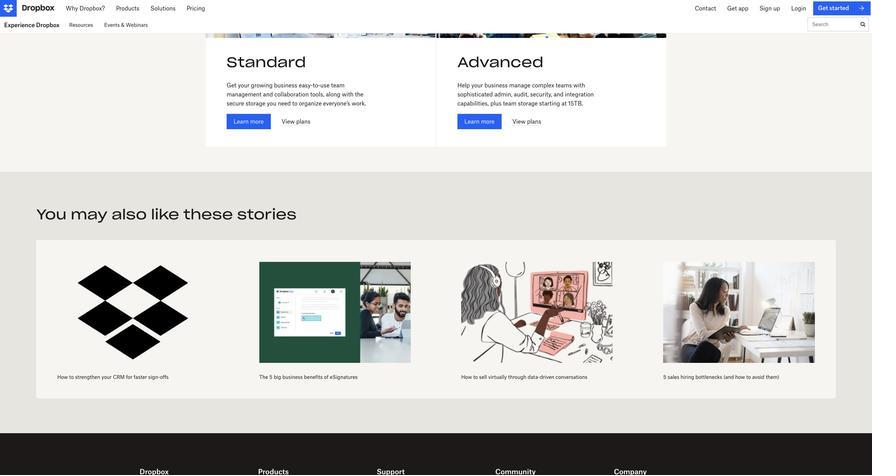 Task type: vqa. For each thing, say whether or not it's contained in the screenshot.
storage related to Standard
yes



Task type: locate. For each thing, give the bounding box(es) containing it.
more
[[250, 118, 264, 125], [481, 118, 495, 125]]

sophisticated
[[458, 91, 493, 98]]

teams
[[556, 82, 572, 89]]

sales
[[668, 374, 680, 380]]

view down audit, at the top right
[[513, 118, 526, 125]]

0 horizontal spatial view plans
[[282, 118, 311, 125]]

complex
[[532, 82, 554, 89]]

2 horizontal spatial your
[[472, 82, 483, 89]]

storage inside get your growing business easy-to-use team management and collaboration tools, along with the secure storage you need to organize everyone's work.
[[246, 100, 265, 107]]

get
[[761, 5, 771, 12], [825, 5, 834, 12], [227, 82, 236, 89]]

1 view plans link from the left
[[282, 117, 415, 126]]

0 horizontal spatial storage
[[246, 100, 265, 107]]

storage for advanced
[[518, 100, 538, 107]]

1 learn more link from the left
[[227, 114, 271, 129]]

a person displaying a chart on their laptop to a group of people sitting on couches and chairs image
[[437, 0, 667, 38]]

1 vertical spatial team
[[503, 100, 517, 107]]

view plans link
[[282, 117, 415, 126], [513, 117, 646, 126]]

team
[[331, 82, 345, 89], [503, 100, 517, 107]]

contact
[[729, 5, 750, 12]]

learn more
[[234, 118, 264, 125], [465, 118, 495, 125]]

2 how from the left
[[462, 374, 472, 380]]

plans down organize
[[296, 118, 311, 125]]

and down teams
[[554, 91, 564, 98]]

get up management
[[227, 82, 236, 89]]

plans down starting
[[527, 118, 542, 125]]

plans for standard
[[296, 118, 311, 125]]

with up integration
[[574, 82, 585, 89]]

business up collaboration
[[274, 82, 297, 89]]

get left app
[[761, 5, 771, 12]]

sign-
[[148, 374, 160, 380]]

view plans link down work. on the left top of page
[[282, 117, 415, 126]]

0 horizontal spatial get
[[227, 82, 236, 89]]

1 horizontal spatial with
[[574, 82, 585, 89]]

0 horizontal spatial learn more
[[234, 118, 264, 125]]

1 vertical spatial with
[[342, 91, 354, 98]]

how for how to strengthen your crm for faster sign-offs
[[57, 374, 68, 380]]

5 sales hiring bottlenecks (and how to avoid them) link
[[664, 373, 815, 381]]

search image
[[861, 22, 866, 27]]

0 horizontal spatial your
[[102, 374, 112, 380]]

2 storage from the left
[[518, 100, 538, 107]]

0 horizontal spatial how
[[57, 374, 68, 380]]

virtually
[[489, 374, 507, 380]]

more for advanced
[[481, 118, 495, 125]]

team inside get your growing business easy-to-use team management and collaboration tools, along with the secure storage you need to organize everyone's work.
[[331, 82, 345, 89]]

storage inside help your business manage complex teams with sophisticated admin, audit, security, and integration capabilities, plus team storage starting at 15tb.
[[518, 100, 538, 107]]

learn down capabilities,
[[465, 118, 480, 125]]

5 sales hiring bottlenecks (and how to avoid them)
[[664, 374, 780, 380]]

to inside get your growing business easy-to-use team management and collaboration tools, along with the secure storage you need to organize everyone's work.
[[292, 100, 298, 107]]

0 horizontal spatial 5
[[270, 374, 273, 380]]

learn more for standard
[[234, 118, 264, 125]]

business
[[274, 82, 297, 89], [485, 82, 508, 89], [283, 374, 303, 380]]

and inside help your business manage complex teams with sophisticated admin, audit, security, and integration capabilities, plus team storage starting at 15tb.
[[554, 91, 564, 98]]

sign in
[[793, 5, 812, 12]]

experience dropbox
[[4, 21, 60, 28]]

get for get your growing business easy-to-use team management and collaboration tools, along with the secure storage you need to organize everyone's work.
[[227, 82, 236, 89]]

storage down management
[[246, 100, 265, 107]]

business inside get your growing business easy-to-use team management and collaboration tools, along with the secure storage you need to organize everyone's work.
[[274, 82, 297, 89]]

1 horizontal spatial view plans link
[[513, 117, 646, 126]]

0 horizontal spatial with
[[342, 91, 354, 98]]

business for use
[[274, 82, 297, 89]]

5 left big
[[270, 374, 273, 380]]

resources link
[[69, 17, 93, 33]]

get inside button
[[761, 5, 771, 12]]

more down plus
[[481, 118, 495, 125]]

0 horizontal spatial plans
[[296, 118, 311, 125]]

solutions button
[[143, 0, 179, 17]]

how to strengthen your crm for faster sign-offs
[[57, 374, 169, 380]]

your
[[238, 82, 250, 89], [472, 82, 483, 89], [102, 374, 112, 380]]

search
[[813, 21, 829, 27]]

view plans link for standard
[[282, 117, 415, 126]]

2 view from the left
[[513, 118, 526, 125]]

1 learn more from the left
[[234, 118, 264, 125]]

your for advanced
[[472, 82, 483, 89]]

None search field
[[808, 18, 858, 34]]

0 vertical spatial with
[[574, 82, 585, 89]]

storage
[[246, 100, 265, 107], [518, 100, 538, 107]]

to right 'how'
[[747, 374, 751, 380]]

offs
[[160, 374, 169, 380]]

starting
[[540, 100, 560, 107]]

may
[[71, 205, 107, 223]]

data-
[[528, 374, 540, 380]]

view plans down help your business manage complex teams with sophisticated admin, audit, security, and integration capabilities, plus team storage starting at 15tb.
[[513, 118, 542, 125]]

more down management
[[250, 118, 264, 125]]

5
[[270, 374, 273, 380], [664, 374, 667, 380]]

5 left sales
[[664, 374, 667, 380]]

2 learn more from the left
[[465, 118, 495, 125]]

1 learn from the left
[[234, 118, 249, 125]]

organize
[[299, 100, 322, 107]]

business for esignatures
[[283, 374, 303, 380]]

2 5 from the left
[[664, 374, 667, 380]]

0 vertical spatial team
[[331, 82, 345, 89]]

products button
[[108, 0, 143, 17]]

get for get started
[[825, 5, 834, 12]]

your inside get your growing business easy-to-use team management and collaboration tools, along with the secure storage you need to organize everyone's work.
[[238, 82, 250, 89]]

1 plans from the left
[[296, 118, 311, 125]]

2 horizontal spatial get
[[825, 5, 834, 12]]

dropbox
[[36, 21, 60, 28]]

1 more from the left
[[250, 118, 264, 125]]

2 plans from the left
[[527, 118, 542, 125]]

learn more link down capabilities,
[[458, 114, 502, 129]]

1 horizontal spatial learn
[[465, 118, 480, 125]]

learn more link for advanced
[[458, 114, 502, 129]]

your inside help your business manage complex teams with sophisticated admin, audit, security, and integration capabilities, plus team storage starting at 15tb.
[[472, 82, 483, 89]]

1 horizontal spatial and
[[554, 91, 564, 98]]

to
[[292, 100, 298, 107], [69, 374, 74, 380], [473, 374, 478, 380], [747, 374, 751, 380]]

1 horizontal spatial learn more link
[[458, 114, 502, 129]]

2 learn from the left
[[465, 118, 480, 125]]

to down collaboration
[[292, 100, 298, 107]]

1 horizontal spatial learn more
[[465, 118, 495, 125]]

business up the admin,
[[485, 82, 508, 89]]

with inside help your business manage complex teams with sophisticated admin, audit, security, and integration capabilities, plus team storage starting at 15tb.
[[574, 82, 585, 89]]

and up you
[[263, 91, 273, 98]]

with left 'the'
[[342, 91, 354, 98]]

1 horizontal spatial plans
[[527, 118, 542, 125]]

view plans down need
[[282, 118, 311, 125]]

how left strengthen
[[57, 374, 68, 380]]

0 horizontal spatial learn more link
[[227, 114, 271, 129]]

1 how from the left
[[57, 374, 68, 380]]

the
[[259, 374, 268, 380]]

get inside 'link'
[[825, 5, 834, 12]]

2 learn more link from the left
[[458, 114, 502, 129]]

get left started
[[825, 5, 834, 12]]

along
[[326, 91, 341, 98]]

business right big
[[283, 374, 303, 380]]

view plans link down 15tb.
[[513, 117, 646, 126]]

experience dropbox link
[[0, 17, 64, 33]]

with
[[574, 82, 585, 89], [342, 91, 354, 98]]

like
[[151, 205, 179, 223]]

resources
[[69, 22, 93, 28]]

them)
[[766, 374, 780, 380]]

2 more from the left
[[481, 118, 495, 125]]

1 horizontal spatial more
[[481, 118, 495, 125]]

pricing
[[185, 5, 203, 12]]

1 horizontal spatial get
[[761, 5, 771, 12]]

learn more link down secure
[[227, 114, 271, 129]]

events
[[104, 22, 120, 28]]

0 horizontal spatial view plans link
[[282, 117, 415, 126]]

1 storage from the left
[[246, 100, 265, 107]]

team up 'along' on the left
[[331, 82, 345, 89]]

events & webinars
[[104, 22, 148, 28]]

1 horizontal spatial your
[[238, 82, 250, 89]]

learn more down secure
[[234, 118, 264, 125]]

1 horizontal spatial how
[[462, 374, 472, 380]]

and inside get your growing business easy-to-use team management and collaboration tools, along with the secure storage you need to organize everyone's work.
[[263, 91, 273, 98]]

advanced
[[458, 53, 544, 71]]

your up sophisticated
[[472, 82, 483, 89]]

0 horizontal spatial team
[[331, 82, 345, 89]]

need
[[278, 100, 291, 107]]

learn more link
[[227, 114, 271, 129], [458, 114, 502, 129]]

2 and from the left
[[554, 91, 564, 98]]

team down the admin,
[[503, 100, 517, 107]]

2 view plans link from the left
[[513, 117, 646, 126]]

tools,
[[310, 91, 325, 98]]

0 horizontal spatial and
[[263, 91, 273, 98]]

1 horizontal spatial view plans
[[513, 118, 542, 125]]

get for get app
[[761, 5, 771, 12]]

0 horizontal spatial view
[[282, 118, 295, 125]]

how to sell virtually through data-driven conversations
[[462, 374, 588, 380]]

help
[[458, 82, 470, 89]]

1 view plans from the left
[[282, 118, 311, 125]]

your up management
[[238, 82, 250, 89]]

how inside 'link'
[[57, 374, 68, 380]]

view down need
[[282, 118, 295, 125]]

storage down audit, at the top right
[[518, 100, 538, 107]]

1 and from the left
[[263, 91, 273, 98]]

1 view from the left
[[282, 118, 295, 125]]

secure
[[227, 100, 244, 107]]

1 horizontal spatial 5
[[664, 374, 667, 380]]

how to sell virtually through data-driven conversations image
[[462, 262, 613, 363]]

get inside get your growing business easy-to-use team management and collaboration tools, along with the secure storage you need to organize everyone's work.
[[227, 82, 236, 89]]

sign in link
[[793, 1, 812, 15]]

view plans
[[282, 118, 311, 125], [513, 118, 542, 125]]

solutions
[[148, 5, 174, 12]]

1 horizontal spatial view
[[513, 118, 526, 125]]

these
[[184, 205, 233, 223]]

to left strengthen
[[69, 374, 74, 380]]

learn
[[234, 118, 249, 125], [465, 118, 480, 125]]

your left crm
[[102, 374, 112, 380]]

0 horizontal spatial more
[[250, 118, 264, 125]]

&
[[121, 22, 125, 28]]

plans
[[296, 118, 311, 125], [527, 118, 542, 125]]

learn down secure
[[234, 118, 249, 125]]

to-
[[313, 82, 320, 89]]

how left the sell
[[462, 374, 472, 380]]

2 view plans from the left
[[513, 118, 542, 125]]

0 horizontal spatial learn
[[234, 118, 249, 125]]

1 horizontal spatial team
[[503, 100, 517, 107]]

1 horizontal spatial storage
[[518, 100, 538, 107]]

view
[[282, 118, 295, 125], [513, 118, 526, 125]]

learn more down capabilities,
[[465, 118, 495, 125]]

how
[[57, 374, 68, 380], [462, 374, 472, 380]]

you
[[36, 205, 67, 223]]



Task type: describe. For each thing, give the bounding box(es) containing it.
management
[[227, 91, 262, 98]]

dropbox?
[[77, 5, 103, 12]]

how to sell virtually through data-driven conversations link
[[462, 373, 613, 381]]

get started
[[825, 5, 855, 12]]

two people talking to each other in front of a large computer monitor image
[[206, 0, 436, 38]]

plans for advanced
[[527, 118, 542, 125]]

webinars
[[126, 22, 148, 28]]

collaboration
[[275, 91, 309, 98]]

get your growing business easy-to-use team management and collaboration tools, along with the secure storage you need to organize everyone's work.
[[227, 82, 366, 107]]

get started link
[[819, 1, 871, 15]]

esignatures
[[330, 374, 358, 380]]

why
[[64, 5, 76, 12]]

growing
[[251, 82, 273, 89]]

5 sales hiring bottlenecks (and how to avoid them) image
[[664, 262, 815, 363]]

you may also like these stories
[[36, 205, 297, 223]]

products
[[114, 5, 137, 12]]

plus
[[491, 100, 502, 107]]

get app button
[[756, 0, 788, 17]]

of
[[324, 374, 329, 380]]

get app
[[761, 5, 782, 12]]

contact button
[[723, 0, 756, 17]]

everyone's
[[323, 100, 350, 107]]

conversations
[[556, 374, 588, 380]]

avoid
[[753, 374, 765, 380]]

why dropbox?
[[64, 5, 103, 12]]

your for standard
[[238, 82, 250, 89]]

team inside help your business manage complex teams with sophisticated admin, audit, security, and integration capabilities, plus team storage starting at 15tb.
[[503, 100, 517, 107]]

stories
[[237, 205, 297, 223]]

learn for standard
[[234, 118, 249, 125]]

hiring
[[681, 374, 695, 380]]

view plans for standard
[[282, 118, 311, 125]]

events & webinars link
[[104, 17, 148, 33]]

(and
[[724, 374, 734, 380]]

how for how to sell virtually through data-driven conversations
[[462, 374, 472, 380]]

1 5 from the left
[[270, 374, 273, 380]]

business inside help your business manage complex teams with sophisticated admin, audit, security, and integration capabilities, plus team storage starting at 15tb.
[[485, 82, 508, 89]]

the
[[355, 91, 364, 98]]

use
[[320, 82, 330, 89]]

integration
[[565, 91, 594, 98]]

storage for standard
[[246, 100, 265, 107]]

help your business manage complex teams with sophisticated admin, audit, security, and integration capabilities, plus team storage starting at 15tb.
[[458, 82, 594, 107]]

to left the sell
[[473, 374, 478, 380]]

why dropbox? button
[[58, 0, 108, 17]]

learn for advanced
[[465, 118, 480, 125]]

benefits
[[304, 374, 323, 380]]

view for standard
[[282, 118, 295, 125]]

faster
[[134, 374, 147, 380]]

the 5 big business benefits of esignatures link
[[259, 373, 411, 381]]

at
[[562, 100, 567, 107]]

through
[[508, 374, 527, 380]]

with inside get your growing business easy-to-use team management and collaboration tools, along with the secure storage you need to organize everyone's work.
[[342, 91, 354, 98]]

big
[[274, 374, 281, 380]]

started
[[836, 5, 855, 12]]

your inside 'link'
[[102, 374, 112, 380]]

view plans link for advanced
[[513, 117, 646, 126]]

security,
[[530, 91, 552, 98]]

experience
[[4, 21, 35, 28]]

standard
[[227, 53, 306, 71]]

sign
[[793, 5, 806, 12]]

in
[[807, 5, 812, 12]]

to inside 'link'
[[69, 374, 74, 380]]

you
[[267, 100, 276, 107]]

sell
[[479, 374, 487, 380]]

more for standard
[[250, 118, 264, 125]]

admin,
[[495, 91, 513, 98]]

15tb.
[[568, 100, 583, 107]]

easy-
[[299, 82, 313, 89]]

audit,
[[514, 91, 529, 98]]

how
[[736, 374, 745, 380]]

for
[[126, 374, 132, 380]]

strengthen
[[75, 374, 100, 380]]

the 5 big business benefits of esignatures image
[[259, 262, 411, 363]]

learn more for advanced
[[465, 118, 495, 125]]

work.
[[352, 100, 366, 107]]

view plans for advanced
[[513, 118, 542, 125]]

driven
[[540, 374, 555, 380]]

crm
[[113, 374, 125, 380]]

manage
[[509, 82, 531, 89]]

pricing link
[[179, 0, 209, 17]]

the 5 big business benefits of esignatures
[[259, 374, 358, 380]]

capabilities,
[[458, 100, 489, 107]]

learn more link for standard
[[227, 114, 271, 129]]

view for advanced
[[513, 118, 526, 125]]

how to strengthen your crm for faster sign-offs link
[[57, 373, 209, 381]]

bottlenecks
[[696, 374, 723, 380]]

app
[[772, 5, 782, 12]]



